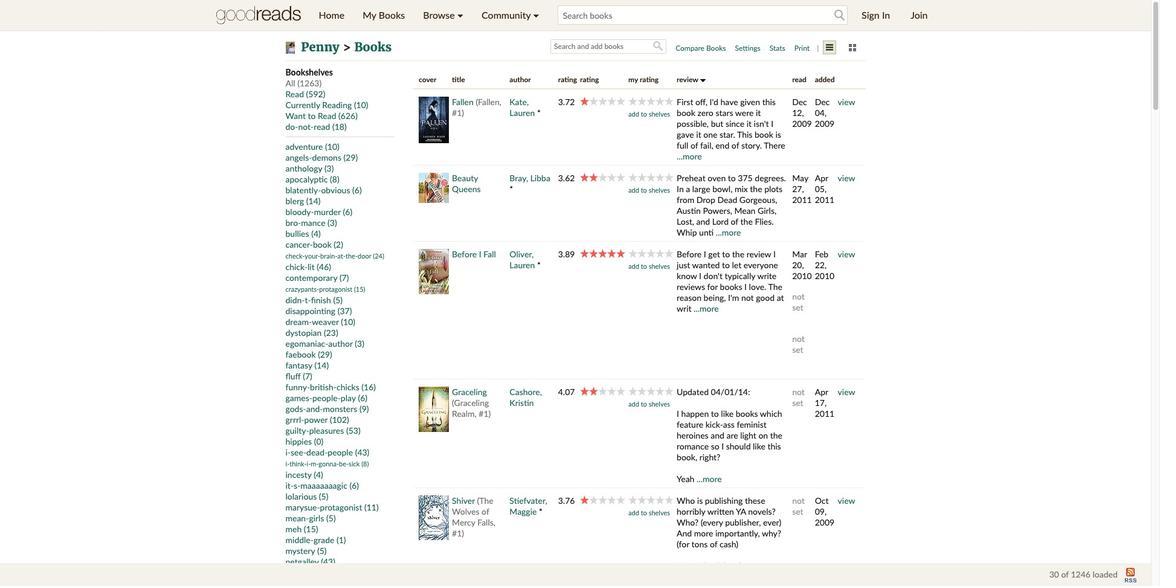 Task type: vqa. For each thing, say whether or not it's contained in the screenshot.
making
no



Task type: locate. For each thing, give the bounding box(es) containing it.
books right compare
[[707, 44, 726, 53]]

0 horizontal spatial it
[[696, 129, 702, 140]]

which
[[760, 409, 782, 419]]

0 horizontal spatial book
[[313, 239, 332, 250]]

the right on
[[770, 430, 783, 441]]

2 horizontal spatial rating
[[640, 75, 659, 84]]

is up 'horribly'
[[697, 496, 703, 506]]

12,
[[793, 108, 804, 118]]

gorgeous,
[[740, 195, 778, 205]]

0 vertical spatial books
[[720, 282, 743, 292]]

rating up '3.72'
[[558, 75, 577, 84]]

book up brain-
[[313, 239, 332, 250]]

▾ right browse
[[457, 9, 464, 21]]

4 set from the top
[[793, 507, 804, 517]]

0 horizontal spatial is
[[697, 496, 703, 506]]

2011 down the 17,
[[815, 409, 835, 419]]

1 vertical spatial ‎(15)
[[304, 524, 318, 534]]

(every
[[701, 517, 723, 528]]

2011 inside 'apr 17, 2011 view'
[[815, 409, 835, 419]]

‎(6) right obvious
[[352, 185, 362, 195]]

apr 17, 2011 view
[[815, 387, 856, 419]]

1 vertical spatial ‎(3)
[[328, 218, 337, 228]]

add to shelves link for first off, i'd have given this book zero stars were it possible, but since it isn't i gave it one star. this book is full of fail, end of story. there
[[629, 110, 670, 118]]

1 vertical spatial in
[[677, 184, 684, 194]]

add to shelves for who is publishing these horribly written ya novels? who? (every publisher, ever) and more importantly, why? (for tons of cash)
[[629, 509, 670, 517]]

#1) down fallen
[[452, 108, 464, 118]]

1 vertical spatial #1)
[[479, 409, 491, 419]]

...more
[[677, 151, 702, 161], [716, 227, 741, 238], [694, 303, 719, 314], [697, 474, 722, 484], [749, 561, 774, 571]]

2 rating from the left
[[580, 75, 599, 84]]

view inside oct 09, 2009 view
[[838, 496, 856, 506]]

2010 inside feb 22, 2010 view
[[815, 271, 835, 281]]

books inside before i get to the review i just wanted to let everyone know i don't typically write reviews for books i love. the reason being, i'm not good at writ
[[720, 282, 743, 292]]

0 vertical spatial first
[[677, 97, 694, 107]]

books for compare books
[[707, 44, 726, 53]]

0 horizontal spatial ‎(29)
[[318, 349, 332, 360]]

author down "‎(23)" at the bottom of page
[[328, 338, 353, 349]]

view link for apr 17, 2011 view
[[838, 387, 856, 397]]

1 vertical spatial it
[[747, 118, 752, 129]]

1 vertical spatial ‎(4)
[[314, 470, 323, 480]]

book up the possible, at the right top
[[677, 108, 696, 118]]

3 set from the top
[[793, 398, 804, 408]]

0 horizontal spatial 2010
[[793, 271, 812, 281]]

shelves for first off, i'd have given this book zero stars were it possible, but since it isn't i gave it one star. this book is full of fail, end of story. there
[[649, 110, 670, 118]]

menu
[[310, 0, 549, 30]]

0 vertical spatial like
[[721, 409, 734, 419]]

0 vertical spatial ‎(29)
[[344, 152, 358, 163]]

lolarious  ‎(5) link
[[286, 491, 328, 502]]

‎(43) up fiction
[[321, 557, 335, 567]]

1 vertical spatial apr
[[815, 387, 829, 397]]

1 view from the top
[[838, 97, 856, 107]]

before
[[452, 249, 477, 259], [677, 249, 702, 259]]

first inside first off, i'd have given this book zero stars were it possible, but since it isn't i gave it one star. this book is full of fail, end of story. there ...more
[[677, 97, 694, 107]]

read
[[286, 89, 304, 99], [318, 111, 336, 121]]

this down on
[[768, 441, 781, 452]]

2 shelves from the top
[[649, 186, 670, 194]]

of right tons
[[710, 539, 718, 549]]

1 vertical spatial book
[[755, 129, 774, 140]]

4 view link from the top
[[838, 387, 856, 397]]

‎(15)
[[354, 285, 365, 293], [304, 524, 318, 534]]

it up isn't
[[756, 108, 761, 118]]

apr inside may 27, 2011 apr 05, 2011 view
[[815, 173, 829, 183]]

4 view from the top
[[838, 387, 856, 397]]

2 lauren from the top
[[510, 260, 535, 270]]

#1) inside graceling (graceling realm, #1)
[[479, 409, 491, 419]]

angels-demons  ‎(29) link
[[286, 152, 358, 163]]

books inside "menu"
[[379, 9, 405, 21]]

is inside first off, i'd have given this book zero stars were it possible, but since it isn't i gave it one star. this book is full of fail, end of story. there ...more
[[776, 129, 781, 140]]

add to shelves for preheat oven to 375 degrees. in a large bowl, mix the plots from drop dead gorgeous, austin powers, mean girls, lost, and lord of the flies. whip unti
[[629, 186, 670, 194]]

...more for i
[[694, 303, 719, 314]]

2 apr from the top
[[815, 387, 829, 397]]

is up 'there'
[[776, 129, 781, 140]]

stiefvater, maggie link
[[510, 496, 547, 517]]

2 vertical spatial it
[[696, 129, 702, 140]]

0 vertical spatial and
[[697, 216, 710, 227]]

2009 down 04, at the top right
[[815, 118, 835, 129]]

‎(626)
[[339, 111, 358, 121]]

i- down hippies
[[286, 447, 291, 458]]

lauren down the oliver,
[[510, 260, 535, 270]]

book inside adventure  ‎(10) angels-demons  ‎(29) anthology  ‎(3) apocalyptic  ‎(8) blatently-obvious  ‎(6) blerg  ‎(14) bloody-murder  ‎(6) bro-mance  ‎(3) bullies  ‎(4) cancer-book  ‎(2) check-your-brain-at-the-door  ‎(24) chick-lit  ‎(46) contemporary  ‎(7) crazypants-protagonist  ‎(15) didn-t-finish  ‎(5) disappointing  ‎(37) dream-weaver  ‎(10) dystopian  ‎(23) egomaniac-author  ‎(3) faebook  ‎(29) fantasy  ‎(14) fluff  ‎(7) funny-british-chicks  ‎(16) games-people-play  ‎(6) gods-and-monsters  ‎(9) grrrl-power  ‎(102) guilty-pleasures  ‎(53) hippies  ‎(0) i-see-dead-people  ‎(43) i-think-i-m-gonna-be-sick  ‎(8) incesty  ‎(4) it-s-maaaaaaagic  ‎(6) lolarious  ‎(5) marysue-protagonist  ‎(11) mean-girls  ‎(5) meh  ‎(15) middle-grade  ‎(1) mystery  ‎(5) netgalley  ‎(43) non-fiction  ‎(2)
[[313, 239, 332, 250]]

1 ▾ from the left
[[457, 9, 464, 21]]

off, down tons
[[696, 561, 708, 571]]

...more link down lord
[[716, 227, 741, 238]]

0 horizontal spatial review
[[677, 75, 700, 84]]

5 shelves from the top
[[649, 509, 670, 517]]

1 shelves from the top
[[649, 110, 670, 118]]

1 horizontal spatial and
[[711, 430, 725, 441]]

0 horizontal spatial before
[[452, 249, 477, 259]]

‎(18)
[[332, 121, 347, 132]]

375
[[738, 173, 753, 183]]

‎(7)
[[340, 273, 349, 283], [303, 371, 312, 381]]

adventure  ‎(10) link
[[286, 141, 340, 152]]

add to shelves link
[[629, 110, 670, 118], [629, 186, 670, 194], [629, 262, 670, 270], [629, 400, 670, 408], [629, 509, 670, 517]]

‎(15) down door
[[354, 285, 365, 293]]

compare books
[[676, 44, 726, 53]]

‎(46)
[[317, 262, 331, 272]]

search image
[[653, 41, 663, 51]]

2 view from the top
[[838, 173, 856, 183]]

so
[[711, 441, 720, 452]]

tons
[[692, 539, 708, 549]]

off,
[[696, 97, 708, 107], [696, 561, 708, 571]]

in right sign
[[882, 9, 890, 21]]

books right my
[[379, 9, 405, 21]]

of right full
[[691, 140, 698, 151]]

dec up 04, at the top right
[[815, 97, 830, 107]]

story.
[[742, 140, 762, 151]]

grrrl-
[[286, 415, 304, 425]]

i happen to like books which feature kick-ass feminist heroines and are light on the romance so i should like this book, right?
[[677, 409, 783, 462]]

check-
[[286, 252, 305, 260]]

rss infinite image
[[1123, 568, 1140, 583]]

the inside 'i happen to like books which feature kick-ass feminist heroines and are light on the romance so i should like this book, right?'
[[770, 430, 783, 441]]

2 view link from the top
[[838, 173, 856, 183]]

not inside before i get to the review i just wanted to let everyone know i don't typically write reviews for books i love. the reason being, i'm not good at writ
[[742, 293, 754, 303]]

this right given
[[763, 97, 776, 107]]

1 horizontal spatial ‎(43)
[[355, 447, 370, 458]]

1 first from the top
[[677, 97, 694, 107]]

protagonist
[[319, 285, 352, 293], [320, 502, 362, 513]]

1 horizontal spatial in
[[882, 9, 890, 21]]

table view image
[[823, 41, 837, 55]]

‎(23)
[[324, 328, 338, 338]]

dystopian  ‎(23) link
[[286, 328, 338, 338]]

0 horizontal spatial like
[[721, 409, 734, 419]]

in inside "link"
[[882, 9, 890, 21]]

it left one
[[696, 129, 702, 140]]

i down wanted
[[699, 271, 702, 281]]

oct
[[815, 496, 829, 506]]

author
[[510, 75, 531, 84], [328, 338, 353, 349]]

‎(14) down the faebook  ‎(29) "link"
[[315, 360, 329, 371]]

3 add to shelves from the top
[[629, 262, 670, 270]]

shiver (the wolves of mercy falls, #1) image
[[419, 496, 449, 540]]

1 view link from the top
[[838, 97, 856, 107]]

(graceling
[[452, 398, 489, 408]]

review inside before i get to the review i just wanted to let everyone know i don't typically write reviews for books i love. the reason being, i'm not good at writ
[[747, 249, 771, 259]]

‎(5) down marysue-protagonist  ‎(11) link
[[326, 513, 336, 523]]

▾ for community ▾
[[533, 9, 539, 21]]

‎(6) up ‎(9)
[[358, 393, 367, 403]]

view for apr 17, 2011 view
[[838, 387, 856, 397]]

view inside feb 22, 2010 view
[[838, 249, 856, 259]]

5 add to shelves from the top
[[629, 509, 670, 517]]

protagonist up girls
[[320, 502, 362, 513]]

lauren inside oliver, lauren *
[[510, 260, 535, 270]]

anthology  ‎(3) link
[[286, 163, 334, 173]]

write
[[758, 271, 777, 281]]

2009 for dec 12, 2009 dec 04, 2009 view
[[793, 118, 812, 129]]

1 horizontal spatial read
[[318, 111, 336, 121]]

0 vertical spatial ‎(2)
[[334, 239, 343, 250]]

|
[[817, 44, 819, 53]]

off, for i'd
[[696, 97, 708, 107]]

2 add to shelves link from the top
[[629, 186, 670, 194]]

...more for is
[[749, 561, 774, 571]]

add to shelves link for preheat oven to 375 degrees. in a large bowl, mix the plots from drop dead gorgeous, austin powers, mean girls, lost, and lord of the flies. whip unti
[[629, 186, 670, 194]]

lit
[[308, 262, 315, 272]]

stats link
[[766, 40, 789, 56]]

1 horizontal spatial 2010
[[815, 271, 835, 281]]

funny-british-chicks  ‎(16) link
[[286, 382, 376, 392]]

1 apr from the top
[[815, 173, 829, 183]]

1 vertical spatial is
[[697, 496, 703, 506]]

0 horizontal spatial ‎(15)
[[304, 524, 318, 534]]

add for who is publishing these horribly written ya novels? who? (every publisher, ever) and more importantly, why? (for tons of cash)
[[629, 509, 639, 517]]

1 lauren from the top
[[510, 108, 535, 118]]

2009 inside oct 09, 2009 view
[[815, 517, 835, 528]]

‎(8) up obvious
[[330, 174, 339, 184]]

at
[[777, 293, 784, 303]]

rating for rating rating
[[580, 75, 599, 84]]

2009 down 09,
[[815, 517, 835, 528]]

Search for books to add to your shelves search field
[[558, 5, 848, 25]]

read down want to read  ‎(626) link
[[314, 121, 330, 132]]

reviews
[[677, 282, 705, 292]]

1 vertical spatial read
[[318, 111, 336, 121]]

first for first off, i'd have given this book zero stars were it possible, but since it isn't i gave it one star. this book is full of fail, end of story. there ...more
[[677, 97, 694, 107]]

3 shelves from the top
[[649, 262, 670, 270]]

and-
[[306, 404, 323, 414]]

0 vertical spatial this
[[763, 97, 776, 107]]

1 dec from the left
[[793, 97, 807, 107]]

book
[[677, 108, 696, 118], [755, 129, 774, 140], [313, 239, 332, 250]]

2010 down 22,
[[815, 271, 835, 281]]

middle-grade  ‎(1) link
[[286, 535, 346, 545]]

lauren down kate,
[[510, 108, 535, 118]]

add for updated 04/01/14:
[[629, 400, 639, 408]]

before left the fall
[[452, 249, 477, 259]]

1 2010 from the left
[[793, 271, 812, 281]]

2 off, from the top
[[696, 561, 708, 571]]

...more link down right?
[[697, 474, 722, 484]]

off, inside first off, i'd have given this book zero stars were it possible, but since it isn't i gave it one star. this book is full of fail, end of story. there ...more
[[696, 97, 708, 107]]

settings link
[[732, 40, 764, 56]]

1 vertical spatial books
[[736, 409, 758, 419]]

apr up 05,
[[815, 173, 829, 183]]

this
[[763, 97, 776, 107], [768, 441, 781, 452]]

‎(2) up at-
[[334, 239, 343, 250]]

0 vertical spatial ‎(10)
[[354, 100, 368, 110]]

0 vertical spatial in
[[882, 9, 890, 21]]

‎(8) right the "sick"
[[362, 460, 369, 468]]

0 vertical spatial ‎(8)
[[330, 174, 339, 184]]

view inside the dec 12, 2009 dec 04, 2009 view
[[838, 97, 856, 107]]

adventure  ‎(10) angels-demons  ‎(29) anthology  ‎(3) apocalyptic  ‎(8) blatently-obvious  ‎(6) blerg  ‎(14) bloody-murder  ‎(6) bro-mance  ‎(3) bullies  ‎(4) cancer-book  ‎(2) check-your-brain-at-the-door  ‎(24) chick-lit  ‎(46) contemporary  ‎(7) crazypants-protagonist  ‎(15) didn-t-finish  ‎(5) disappointing  ‎(37) dream-weaver  ‎(10) dystopian  ‎(23) egomaniac-author  ‎(3) faebook  ‎(29) fantasy  ‎(14) fluff  ‎(7) funny-british-chicks  ‎(16) games-people-play  ‎(6) gods-and-monsters  ‎(9) grrrl-power  ‎(102) guilty-pleasures  ‎(53) hippies  ‎(0) i-see-dead-people  ‎(43) i-think-i-m-gonna-be-sick  ‎(8) incesty  ‎(4) it-s-maaaaaaagic  ‎(6) lolarious  ‎(5) marysue-protagonist  ‎(11) mean-girls  ‎(5) meh  ‎(15) middle-grade  ‎(1) mystery  ‎(5) netgalley  ‎(43) non-fiction  ‎(2)
[[286, 141, 384, 578]]

my
[[363, 9, 376, 21]]

5 view from the top
[[838, 496, 856, 506]]

0 vertical spatial apr
[[815, 173, 829, 183]]

books
[[379, 9, 405, 21], [354, 39, 392, 54], [707, 44, 726, 53]]

4 shelves from the top
[[649, 400, 670, 408]]

04,
[[815, 108, 827, 118]]

1 vertical spatial ‎(10)
[[325, 141, 340, 152]]

...more link for oven
[[716, 227, 741, 238]]

why?
[[762, 528, 782, 539]]

‎(10)
[[354, 100, 368, 110], [325, 141, 340, 152], [341, 317, 355, 327]]

before up just
[[677, 249, 702, 259]]

‎(4) down m-
[[314, 470, 323, 480]]

2011 down 27,
[[793, 195, 812, 205]]

‎(592)
[[306, 89, 325, 99]]

0 horizontal spatial in
[[677, 184, 684, 194]]

2 add from the top
[[629, 186, 639, 194]]

0 vertical spatial it
[[756, 108, 761, 118]]

1 rating from the left
[[558, 75, 577, 84]]

but
[[711, 118, 724, 129]]

* inside oliver, lauren *
[[537, 260, 541, 270]]

1 horizontal spatial author
[[510, 75, 531, 84]]

‎(7) down at-
[[340, 273, 349, 283]]

everyone
[[744, 260, 778, 270]]

‎(5) down grade
[[317, 546, 327, 556]]

graceling (graceling realm, #1) image
[[419, 387, 449, 432]]

like down on
[[753, 441, 766, 452]]

1 vertical spatial ‎(8)
[[362, 460, 369, 468]]

1 horizontal spatial dec
[[815, 97, 830, 107]]

fin
[[738, 561, 747, 571]]

1 vertical spatial off,
[[696, 561, 708, 571]]

before inside before i get to the review i just wanted to let everyone know i don't typically write reviews for books i love. the reason being, i'm not good at writ
[[677, 249, 702, 259]]

2 vertical spatial book
[[313, 239, 332, 250]]

0 vertical spatial book
[[677, 108, 696, 118]]

* right the "kate, lauren" link
[[537, 108, 541, 118]]

4 add from the top
[[629, 400, 639, 408]]

oliver, lauren *
[[510, 249, 541, 270]]

‎(10) up ‎(626) at the left top of the page
[[354, 100, 368, 110]]

1 horizontal spatial ‎(7)
[[340, 273, 349, 283]]

0 horizontal spatial dec
[[793, 97, 807, 107]]

#1) down mercy on the bottom left of page
[[452, 528, 464, 539]]

1 vertical spatial ‎(2)
[[329, 568, 338, 578]]

#1) down (graceling
[[479, 409, 491, 419]]

2 before from the left
[[677, 249, 702, 259]]

is inside 'who is publishing these horribly written ya novels? who? (every publisher, ever) and more importantly, why? (for tons of cash)'
[[697, 496, 703, 506]]

5 add from the top
[[629, 509, 639, 517]]

lauren inside the kate, lauren *
[[510, 108, 535, 118]]

2010
[[793, 271, 812, 281], [815, 271, 835, 281]]

2 not set from the top
[[793, 334, 805, 355]]

of right lord
[[731, 216, 739, 227]]

‎(6) down the "sick"
[[350, 481, 359, 491]]

1 vertical spatial author
[[328, 338, 353, 349]]

read down currently reading  ‎(10) link
[[318, 111, 336, 121]]

book down isn't
[[755, 129, 774, 140]]

should
[[726, 441, 751, 452]]

#1) inside (the wolves of mercy falls, #1)
[[452, 528, 464, 539]]

...more link for is
[[749, 561, 774, 571]]

2011
[[793, 195, 812, 205], [815, 195, 835, 205], [815, 409, 835, 419]]

being,
[[704, 293, 726, 303]]

1 add to shelves link from the top
[[629, 110, 670, 118]]

do-not-read  ‎(18) link
[[286, 121, 347, 132]]

2 ▾ from the left
[[533, 9, 539, 21]]

first up the possible, at the right top
[[677, 97, 694, 107]]

austin
[[677, 206, 701, 216]]

cover view image
[[846, 41, 859, 55]]

i up feature
[[677, 409, 679, 419]]

2009 down 12,
[[793, 118, 812, 129]]

to inside 'i happen to like books which feature kick-ass feminist heroines and are light on the romance so i should like this book, right?'
[[711, 409, 719, 419]]

4 add to shelves link from the top
[[629, 400, 670, 408]]

oliver,
[[510, 249, 534, 259]]

0 vertical spatial off,
[[696, 97, 708, 107]]

and inside 'i happen to like books which feature kick-ass feminist heroines and are light on the romance so i should like this book, right?'
[[711, 430, 725, 441]]

‎(29) right demons
[[344, 152, 358, 163]]

light
[[741, 430, 757, 441]]

‎(15) down mean-girls  ‎(5) 'link'
[[304, 524, 318, 534]]

0 vertical spatial ‎(43)
[[355, 447, 370, 458]]

1 horizontal spatial ▾
[[533, 9, 539, 21]]

0 horizontal spatial read
[[314, 121, 330, 132]]

apr up the 17,
[[815, 387, 829, 397]]

2 add to shelves from the top
[[629, 186, 670, 194]]

0 vertical spatial lauren
[[510, 108, 535, 118]]

books up feminist
[[736, 409, 758, 419]]

mystery  ‎(5) link
[[286, 546, 327, 556]]

read left added
[[793, 75, 807, 84]]

2 horizontal spatial it
[[756, 108, 761, 118]]

1 add to shelves from the top
[[629, 110, 670, 118]]

‎(43) up the "sick"
[[355, 447, 370, 458]]

3 add from the top
[[629, 262, 639, 270]]

rating for my rating
[[640, 75, 659, 84]]

angels-
[[286, 152, 312, 163]]

wanted
[[692, 260, 720, 270]]

menu containing home
[[310, 0, 549, 30]]

down arrow image
[[700, 79, 706, 82]]

updated 04/01/14:
[[677, 387, 750, 397]]

it up this
[[747, 118, 752, 129]]

rating down search and add books text box
[[580, 75, 599, 84]]

large
[[693, 184, 711, 194]]

guilty-pleasures  ‎(53) link
[[286, 426, 361, 436]]

protagonist up finish
[[319, 285, 352, 293]]

0 vertical spatial read
[[793, 75, 807, 84]]

1 vertical spatial review
[[747, 249, 771, 259]]

read down all
[[286, 89, 304, 99]]

1 horizontal spatial ‎(29)
[[344, 152, 358, 163]]

5 view link from the top
[[838, 496, 856, 506]]

0 horizontal spatial read
[[286, 89, 304, 99]]

4 not set from the top
[[793, 496, 805, 517]]

1 before from the left
[[452, 249, 477, 259]]

2011 for may 27, 2011 apr 05, 2011 view
[[793, 195, 812, 205]]

bray, libba *
[[510, 173, 551, 194]]

in inside the preheat oven to 375 degrees. in a large bowl, mix the plots from drop dead gorgeous, austin powers, mean girls, lost, and lord of the flies. whip unti
[[677, 184, 684, 194]]

‎(29) down egomaniac-author  ‎(3) link
[[318, 349, 332, 360]]

the up 'let'
[[732, 249, 745, 259]]

view inside 'apr 17, 2011 view'
[[838, 387, 856, 397]]

2 first from the top
[[677, 561, 694, 571]]

1 vertical spatial ‎(43)
[[321, 557, 335, 567]]

‎(14) up 'bloody-murder  ‎(6)' link
[[306, 196, 321, 206]]

* inside bray, libba *
[[510, 184, 513, 194]]

i inside first off, i'd have given this book zero stars were it possible, but since it isn't i gave it one star. this book is full of fail, end of story. there ...more
[[771, 118, 774, 129]]

all
[[286, 78, 295, 88]]

1 vertical spatial this
[[768, 441, 781, 452]]

1 horizontal spatial review
[[747, 249, 771, 259]]

05,
[[815, 184, 827, 194]]

...more down full
[[677, 151, 702, 161]]

0 horizontal spatial rating
[[558, 75, 577, 84]]

1 horizontal spatial rating
[[580, 75, 599, 84]]

off, up zero
[[696, 97, 708, 107]]

5 add to shelves link from the top
[[629, 509, 670, 517]]

...more for oven
[[716, 227, 741, 238]]

‎(10) down ‎(37)
[[341, 317, 355, 327]]

0 horizontal spatial ▾
[[457, 9, 464, 21]]

2 vertical spatial #1)
[[452, 528, 464, 539]]

1 vertical spatial lauren
[[510, 260, 535, 270]]

Search books text field
[[558, 5, 848, 25]]

4 add to shelves from the top
[[629, 400, 670, 408]]

1 vertical spatial first
[[677, 561, 694, 571]]

1 vertical spatial ‎(7)
[[303, 371, 312, 381]]

of inside (the wolves of mercy falls, #1)
[[482, 507, 489, 517]]

3 view from the top
[[838, 249, 856, 259]]

and up so
[[711, 430, 725, 441]]

1 add from the top
[[629, 110, 639, 118]]

...more right fin
[[749, 561, 774, 571]]

rating right my
[[640, 75, 659, 84]]

1 vertical spatial read
[[314, 121, 330, 132]]

before for before i get to the review i just wanted to let everyone know i don't typically write reviews for books i love. the reason being, i'm not good at writ
[[677, 249, 702, 259]]

1 horizontal spatial is
[[776, 129, 781, 140]]

* inside the kate, lauren *
[[537, 108, 541, 118]]

like up 'ass'
[[721, 409, 734, 419]]

0 horizontal spatial author
[[328, 338, 353, 349]]

i left "get"
[[704, 249, 706, 259]]

fantasy
[[286, 360, 312, 371]]

1 vertical spatial ‎(29)
[[318, 349, 332, 360]]

this
[[737, 129, 753, 140]]

lord
[[712, 216, 729, 227]]

bookshelves all (1263)
[[286, 67, 333, 88]]

ever)
[[763, 517, 782, 528]]

first for first off, i didn't fin
[[677, 561, 694, 571]]

▾ right community
[[533, 9, 539, 21]]

1 horizontal spatial before
[[677, 249, 702, 259]]

3 view link from the top
[[838, 249, 856, 259]]

1 vertical spatial and
[[711, 430, 725, 441]]

i right isn't
[[771, 118, 774, 129]]

finish
[[311, 295, 331, 305]]

first down '(for'
[[677, 561, 694, 571]]

3 not set from the top
[[793, 387, 805, 408]]

3 add to shelves link from the top
[[629, 262, 670, 270]]

stiefvater, maggie
[[510, 496, 547, 517]]

1 off, from the top
[[696, 97, 708, 107]]

‎(10) up demons
[[325, 141, 340, 152]]

2 2010 from the left
[[815, 271, 835, 281]]

‎(43)
[[355, 447, 370, 458], [321, 557, 335, 567]]

1 horizontal spatial ‎(8)
[[362, 460, 369, 468]]

and up unti
[[697, 216, 710, 227]]

0 vertical spatial is
[[776, 129, 781, 140]]

1 horizontal spatial read
[[793, 75, 807, 84]]

* for kate, lauren *
[[537, 108, 541, 118]]

0 horizontal spatial and
[[697, 216, 710, 227]]

think-
[[290, 460, 307, 468]]

0 horizontal spatial ‎(43)
[[321, 557, 335, 567]]

...more down right?
[[697, 474, 722, 484]]

‎(4) up cancer-book  ‎(2) 'link'
[[311, 228, 321, 239]]

power
[[304, 415, 328, 425]]

3 rating from the left
[[640, 75, 659, 84]]

of down (the
[[482, 507, 489, 517]]

the up gorgeous,
[[750, 184, 763, 194]]

not
[[793, 291, 805, 302], [742, 293, 754, 303], [793, 334, 805, 344], [793, 387, 805, 397], [793, 496, 805, 506]]



Task type: describe. For each thing, give the bounding box(es) containing it.
mean-girls  ‎(5) link
[[286, 513, 336, 523]]

view for oct 09, 2009 view
[[838, 496, 856, 506]]

bookshelves
[[286, 67, 333, 77]]

beauty queens image
[[419, 173, 449, 203]]

0 vertical spatial review
[[677, 75, 700, 84]]

more
[[694, 528, 713, 539]]

stats
[[770, 44, 786, 53]]

kate, lauren *
[[510, 97, 541, 118]]

s-
[[294, 481, 301, 491]]

i right so
[[722, 441, 724, 452]]

monsters
[[323, 404, 357, 414]]

0 vertical spatial ‎(7)
[[340, 273, 349, 283]]

3.89
[[558, 249, 575, 259]]

one
[[704, 129, 718, 140]]

(fallen,
[[476, 97, 502, 107]]

add to shelves link for before i get to the review i just wanted to let everyone know i don't typically write reviews for books i love. the reason being, i'm not good at writ
[[629, 262, 670, 270]]

reading
[[322, 100, 352, 110]]

i'm
[[728, 293, 739, 303]]

‎(24)
[[373, 252, 384, 260]]

didn-t-finish  ‎(5) link
[[286, 295, 343, 305]]

oct 09, 2009 view
[[815, 496, 856, 528]]

of right the end at the top right
[[732, 140, 739, 151]]

0 horizontal spatial ‎(7)
[[303, 371, 312, 381]]

>
[[343, 39, 351, 54]]

before i fall image
[[419, 249, 449, 294]]

ass
[[723, 419, 735, 430]]

#1) inside (fallen, #1)
[[452, 108, 464, 118]]

of inside the preheat oven to 375 degrees. in a large bowl, mix the plots from drop dead gorgeous, austin powers, mean girls, lost, and lord of the flies. whip unti
[[731, 216, 739, 227]]

2 vertical spatial ‎(10)
[[341, 317, 355, 327]]

lauren for kate,
[[510, 108, 535, 118]]

feb 22, 2010 view
[[815, 249, 856, 281]]

...more inside first off, i'd have given this book zero stars were it possible, but since it isn't i gave it one star. this book is full of fail, end of story. there ...more
[[677, 151, 702, 161]]

‎(5) down maaaaaaagic
[[319, 491, 328, 502]]

0 vertical spatial ‎(14)
[[306, 196, 321, 206]]

...more for 04/01/14:
[[697, 474, 722, 484]]

not-
[[298, 121, 314, 132]]

to inside read  ‎(592) currently reading  ‎(10) want to read  ‎(626) do-not-read  ‎(18)
[[308, 111, 316, 121]]

title
[[452, 75, 465, 84]]

lauren for oliver,
[[510, 260, 535, 270]]

books inside 'i happen to like books which feature kick-ass feminist heroines and are light on the romance so i should like this book, right?'
[[736, 409, 758, 419]]

obvious
[[321, 185, 350, 195]]

2011 for apr 17, 2011 view
[[815, 409, 835, 419]]

add to shelves for first off, i'd have given this book zero stars were it possible, but since it isn't i gave it one star. this book is full of fail, end of story. there
[[629, 110, 670, 118]]

off, for i
[[696, 561, 708, 571]]

add for first off, i'd have given this book zero stars were it possible, but since it isn't i gave it one star. this book is full of fail, end of story. there
[[629, 110, 639, 118]]

bro-
[[286, 218, 301, 228]]

2 horizontal spatial book
[[755, 129, 774, 140]]

view link for dec 12, 2009 dec 04, 2009 view
[[838, 97, 856, 107]]

added
[[815, 75, 835, 84]]

blerg  ‎(14) link
[[286, 196, 321, 206]]

i- up incesty
[[286, 460, 290, 468]]

add to shelves link for updated 04/01/14:
[[629, 400, 670, 408]]

oliver, lauren link
[[510, 249, 535, 270]]

cancer-book  ‎(2) link
[[286, 239, 343, 250]]

2010 for 20,
[[793, 271, 812, 281]]

30 of 1246 loaded
[[1050, 569, 1118, 579]]

0 vertical spatial ‎(3)
[[324, 163, 334, 173]]

i up everyone
[[774, 249, 776, 259]]

...more link for 04/01/14:
[[697, 474, 722, 484]]

right?
[[700, 452, 721, 462]]

weaver
[[312, 317, 339, 327]]

* for oliver, lauren *
[[537, 260, 541, 270]]

(the wolves of mercy falls, #1)
[[452, 496, 496, 539]]

the inside before i get to the review i just wanted to let everyone know i don't typically write reviews for books i love. the reason being, i'm not good at writ
[[732, 249, 745, 259]]

door
[[358, 252, 371, 260]]

mar
[[793, 249, 807, 259]]

the
[[769, 282, 783, 292]]

murder
[[314, 207, 341, 217]]

i left the fall
[[479, 249, 482, 259]]

add for before i get to the review i just wanted to let everyone know i don't typically write reviews for books i love. the reason being, i'm not good at writ
[[629, 262, 639, 270]]

Search and add books text field
[[551, 39, 667, 54]]

1 vertical spatial protagonist
[[320, 502, 362, 513]]

bray,
[[510, 173, 528, 183]]

read  ‎(592) link
[[286, 89, 325, 99]]

apr inside 'apr 17, 2011 view'
[[815, 387, 829, 397]]

add to shelves for updated 04/01/14:
[[629, 400, 670, 408]]

get
[[709, 249, 720, 259]]

before i fall link
[[452, 249, 496, 259]]

gave
[[677, 129, 694, 140]]

print |
[[795, 44, 821, 53]]

fantasy  ‎(14) link
[[286, 360, 329, 371]]

‎(5) up ‎(37)
[[333, 295, 343, 305]]

this inside 'i happen to like books which feature kick-ass feminist heroines and are light on the romance so i should like this book, right?'
[[768, 441, 781, 452]]

hippies  ‎(0) link
[[286, 436, 324, 447]]

shelves for who is publishing these horribly written ya novels? who? (every publisher, ever) and more importantly, why? (for tons of cash)
[[649, 509, 670, 517]]

before i fall
[[452, 249, 496, 259]]

netgalley  ‎(43) link
[[286, 557, 335, 567]]

on
[[759, 430, 768, 441]]

* for bray, libba *
[[510, 184, 513, 194]]

for
[[708, 282, 718, 292]]

‎(6) right murder
[[343, 207, 352, 217]]

just
[[677, 260, 690, 270]]

of inside 'who is publishing these horribly written ya novels? who? (every publisher, ever) and more importantly, why? (for tons of cash)'
[[710, 539, 718, 549]]

i-think-i-m-gonna-be-sick  ‎(8) link
[[286, 460, 369, 468]]

1 horizontal spatial ‎(15)
[[354, 285, 365, 293]]

0 vertical spatial protagonist
[[319, 285, 352, 293]]

view for feb 22, 2010 view
[[838, 249, 856, 259]]

shelves for preheat oven to 375 degrees. in a large bowl, mix the plots from drop dead gorgeous, austin powers, mean girls, lost, and lord of the flies. whip unti
[[649, 186, 670, 194]]

bullies
[[286, 228, 309, 239]]

mance
[[301, 218, 325, 228]]

0 vertical spatial ‎(4)
[[311, 228, 321, 239]]

add to shelves link for who is publishing these horribly written ya novels? who? (every publisher, ever) and more importantly, why? (for tons of cash)
[[629, 509, 670, 517]]

faebook  ‎(29) link
[[286, 349, 332, 360]]

2 vertical spatial ‎(3)
[[355, 338, 364, 349]]

grade
[[314, 535, 334, 545]]

0 vertical spatial read
[[286, 89, 304, 99]]

want to read  ‎(626) link
[[286, 111, 358, 121]]

ya
[[736, 507, 746, 517]]

...more link down full
[[677, 151, 702, 161]]

before for before i fall
[[452, 249, 477, 259]]

book,
[[677, 452, 698, 462]]

1 horizontal spatial like
[[753, 441, 766, 452]]

flies.
[[755, 216, 774, 227]]

lolarious
[[286, 491, 317, 502]]

powers,
[[703, 206, 732, 216]]

penny's icon image
[[286, 42, 295, 54]]

my books
[[363, 9, 405, 21]]

sign in link
[[853, 0, 899, 30]]

view link for feb 22, 2010 view
[[838, 249, 856, 259]]

may 27, 2011 apr 05, 2011 view
[[793, 173, 856, 205]]

feature
[[677, 419, 704, 430]]

i left love.
[[745, 282, 747, 292]]

disappointing  ‎(37) link
[[286, 306, 352, 316]]

these
[[745, 496, 766, 506]]

reason
[[677, 293, 702, 303]]

2010 for 22,
[[815, 271, 835, 281]]

0 horizontal spatial ‎(8)
[[330, 174, 339, 184]]

funny-
[[286, 382, 310, 392]]

mean
[[735, 206, 756, 216]]

0 vertical spatial author
[[510, 75, 531, 84]]

my
[[629, 75, 638, 84]]

view inside may 27, 2011 apr 05, 2011 view
[[838, 173, 856, 183]]

1 horizontal spatial it
[[747, 118, 752, 129]]

▾ for browse ▾
[[457, 9, 464, 21]]

fallen (fallen, #1) image
[[419, 97, 449, 143]]

penny link
[[301, 39, 340, 54]]

penny
[[301, 39, 340, 54]]

be-
[[339, 460, 349, 468]]

faebook
[[286, 349, 316, 360]]

1 set from the top
[[793, 302, 804, 312]]

‎(10) inside read  ‎(592) currently reading  ‎(10) want to read  ‎(626) do-not-read  ‎(18)
[[354, 100, 368, 110]]

books for my books
[[379, 9, 405, 21]]

shelves for updated 04/01/14:
[[649, 400, 670, 408]]

kick-
[[706, 419, 723, 430]]

pleasures
[[309, 426, 344, 436]]

there
[[764, 140, 786, 151]]

currently reading  ‎(10) link
[[286, 100, 368, 110]]

to inside the preheat oven to 375 degrees. in a large bowl, mix the plots from drop dead gorgeous, austin powers, mean girls, lost, and lord of the flies. whip unti
[[728, 173, 736, 183]]

2009 for oct 09, 2009 view
[[815, 517, 835, 528]]

...more link for i
[[694, 303, 719, 314]]

view link for may 27, 2011 apr 05, 2011 view
[[838, 173, 856, 183]]

the down mean
[[741, 216, 753, 227]]

1 vertical spatial ‎(14)
[[315, 360, 329, 371]]

* down stiefvater,
[[539, 507, 543, 517]]

1 horizontal spatial book
[[677, 108, 696, 118]]

fail,
[[701, 140, 714, 151]]

1 not set from the top
[[793, 291, 805, 312]]

add to shelves for before i get to the review i just wanted to let everyone know i don't typically write reviews for books i love. the reason being, i'm not good at writ
[[629, 262, 670, 270]]

‎(9)
[[360, 404, 369, 414]]

shelves for before i get to the review i just wanted to let everyone know i don't typically write reviews for books i love. the reason being, i'm not good at writ
[[649, 262, 670, 270]]

cancer-
[[286, 239, 313, 250]]

know
[[677, 271, 697, 281]]

2 dec from the left
[[815, 97, 830, 107]]

of right 30
[[1062, 569, 1069, 579]]

author inside adventure  ‎(10) angels-demons  ‎(29) anthology  ‎(3) apocalyptic  ‎(8) blatently-obvious  ‎(6) blerg  ‎(14) bloody-murder  ‎(6) bro-mance  ‎(3) bullies  ‎(4) cancer-book  ‎(2) check-your-brain-at-the-door  ‎(24) chick-lit  ‎(46) contemporary  ‎(7) crazypants-protagonist  ‎(15) didn-t-finish  ‎(5) disappointing  ‎(37) dream-weaver  ‎(10) dystopian  ‎(23) egomaniac-author  ‎(3) faebook  ‎(29) fantasy  ‎(14) fluff  ‎(7) funny-british-chicks  ‎(16) games-people-play  ‎(6) gods-and-monsters  ‎(9) grrrl-power  ‎(102) guilty-pleasures  ‎(53) hippies  ‎(0) i-see-dead-people  ‎(43) i-think-i-m-gonna-be-sick  ‎(8) incesty  ‎(4) it-s-maaaaaaagic  ‎(6) lolarious  ‎(5) marysue-protagonist  ‎(11) mean-girls  ‎(5) meh  ‎(15) middle-grade  ‎(1) mystery  ‎(5) netgalley  ‎(43) non-fiction  ‎(2)
[[328, 338, 353, 349]]

this inside first off, i'd have given this book zero stars were it possible, but since it isn't i gave it one star. this book is full of fail, end of story. there ...more
[[763, 97, 776, 107]]

heroines
[[677, 430, 709, 441]]

i-see-dead-people  ‎(43) link
[[286, 447, 370, 458]]

2 set from the top
[[793, 345, 804, 355]]

i left the 'didn't'
[[710, 561, 712, 571]]

girls,
[[758, 206, 777, 216]]

add for preheat oven to 375 degrees. in a large bowl, mix the plots from drop dead gorgeous, austin powers, mean girls, lost, and lord of the flies. whip unti
[[629, 186, 639, 194]]

books right >
[[354, 39, 392, 54]]

gonna-
[[319, 460, 339, 468]]

2011 down 05,
[[815, 195, 835, 205]]

fiction
[[303, 568, 327, 578]]

view link for oct 09, 2009 view
[[838, 496, 856, 506]]

disappointing
[[286, 306, 336, 316]]

cashore, kristin link
[[510, 387, 542, 408]]

feb
[[815, 249, 829, 259]]

i- up 'incesty  ‎(4)' link
[[307, 460, 311, 468]]

read inside read  ‎(592) currently reading  ‎(10) want to read  ‎(626) do-not-read  ‎(18)
[[314, 121, 330, 132]]

rating rating
[[558, 75, 599, 84]]

and inside the preheat oven to 375 degrees. in a large bowl, mix the plots from drop dead gorgeous, austin powers, mean girls, lost, and lord of the flies. whip unti
[[697, 216, 710, 227]]



